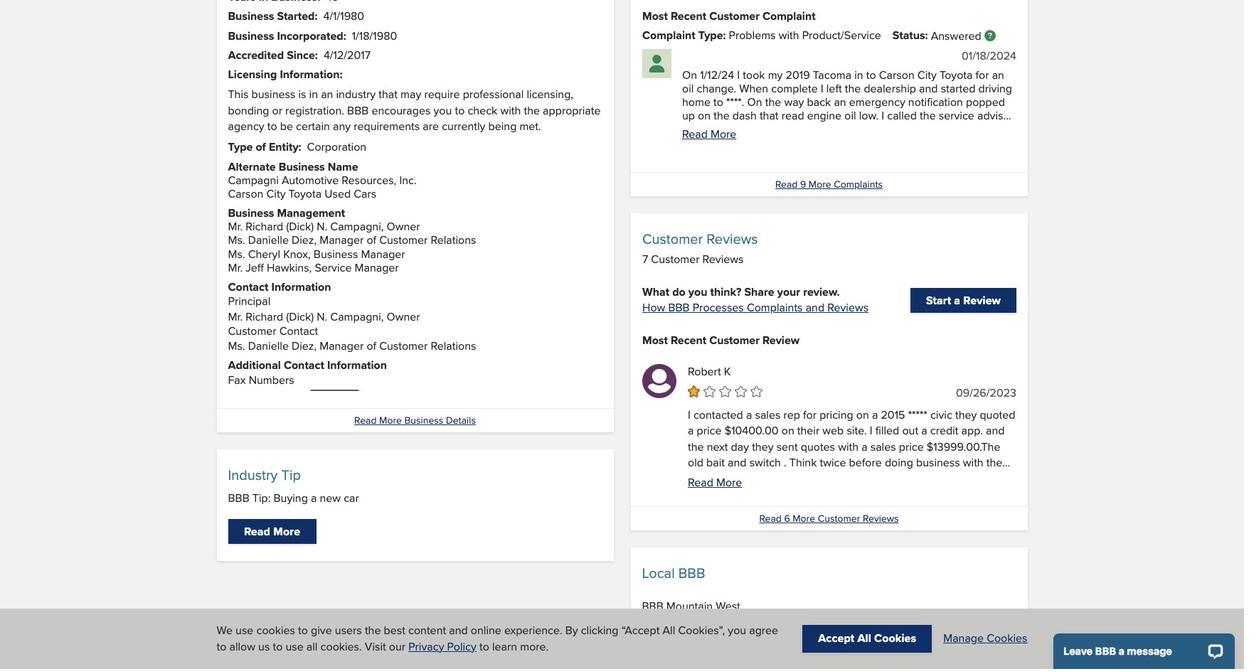 Task type: vqa. For each thing, say whether or not it's contained in the screenshot.
first Recent from the top of the page
yes



Task type: describe. For each thing, give the bounding box(es) containing it.
cookies inside button
[[987, 631, 1028, 647]]

twice
[[820, 455, 846, 471]]

bbb inside "industry tip bbb tip: buying a new car"
[[228, 490, 249, 506]]

require
[[424, 86, 460, 103]]

2 vertical spatial read more link
[[228, 519, 316, 544]]

to left learn
[[479, 639, 489, 655]]

read for 01/18/2024's read more 'link'
[[682, 126, 707, 142]]

to left allow
[[217, 639, 226, 655]]

info
[[803, 637, 820, 651]]

or
[[272, 102, 282, 118]]

product/service
[[802, 27, 881, 44]]

an
[[321, 86, 333, 103]]

in
[[309, 86, 318, 103]]

a left the reason
[[733, 471, 739, 487]]

certain
[[296, 118, 330, 134]]

1 horizontal spatial i
[[870, 423, 872, 439]]

that
[[379, 86, 398, 103]]

the inside we use cookies to give users the best content and online experience. by clicking "accept all cookies", you agree to allow us to use all cookies. visit our
[[365, 623, 381, 639]]

users
[[335, 623, 362, 639]]

0 horizontal spatial use
[[236, 623, 254, 639]]

do
[[672, 284, 685, 300]]

a right the out in the bottom right of the page
[[921, 423, 927, 439]]

: down certain
[[298, 139, 301, 155]]

to left "be"
[[267, 118, 277, 134]]

out
[[902, 423, 918, 439]]

a left filled
[[861, 439, 867, 455]]

switch
[[749, 455, 781, 471]]

allow
[[229, 639, 255, 655]]

clicking
[[581, 623, 619, 639]]

quotes
[[800, 439, 835, 455]]

before
[[849, 455, 882, 471]]

all inside "button"
[[858, 631, 871, 647]]

since
[[287, 47, 315, 63]]

privacy policy link
[[408, 639, 477, 655]]

industry
[[336, 86, 376, 103]]

2015
[[881, 407, 905, 423]]

local bbb
[[642, 563, 705, 583]]

tip
[[281, 465, 301, 485]]

most for most recent customer review
[[642, 332, 668, 348]]

2 horizontal spatial they
[[955, 407, 977, 423]]

read 9 more complaints link
[[775, 177, 883, 192]]

0 horizontal spatial complaint
[[642, 27, 695, 44]]

0 vertical spatial of
[[256, 139, 266, 155]]

numbers
[[249, 372, 294, 388]]

hawkins,
[[267, 260, 312, 276]]

have
[[804, 471, 828, 487]]

them
[[986, 455, 1011, 471]]

1/18/1980
[[352, 27, 397, 44]]

started
[[277, 8, 315, 24]]

read for read 9 more complaints link
[[775, 177, 798, 192]]

tip:
[[252, 490, 271, 506]]

0 horizontal spatial on
[[781, 423, 794, 439]]

1 horizontal spatial local
[[836, 637, 859, 651]]

licensing,
[[527, 86, 573, 103]]

management
[[277, 205, 345, 221]]

type:
[[698, 27, 726, 44]]

content
[[408, 623, 446, 639]]

1 danielle from the top
[[248, 232, 289, 249]]

1 vertical spatial contact
[[279, 323, 318, 339]]

review.
[[803, 284, 840, 300]]

complaint type: problems with product/service
[[642, 27, 881, 44]]

learn
[[492, 639, 517, 655]]

read 6 more customer reviews link
[[759, 511, 899, 526]]

corporation
[[307, 139, 366, 155]]

read more business details link
[[354, 414, 476, 428]]

read more inside 'link'
[[244, 523, 300, 540]]

we
[[217, 623, 233, 639]]

1 diez, from the top
[[292, 232, 317, 249]]

a inside "industry tip bbb tip: buying a new car"
[[311, 490, 317, 506]]

2 campagni, from the top
[[330, 308, 384, 325]]

city
[[266, 186, 286, 202]]

how bbb processes complaints and reviews link
[[642, 300, 868, 316]]

cars
[[354, 186, 376, 202]]

may
[[401, 86, 421, 103]]

recent for most recent customer review
[[670, 332, 706, 348]]

to right us on the left bottom of page
[[273, 639, 283, 655]]

inc.
[[399, 172, 417, 188]]

and inside we use cookies to give users the best content and online experience. by clicking "accept all cookies", you agree to allow us to use all cookies. visit our
[[449, 623, 468, 639]]

accept all cookies
[[818, 631, 916, 647]]

industry
[[228, 465, 278, 485]]

for
[[803, 407, 816, 423]]

a left the 2015
[[872, 407, 878, 423]]

more inside read more 'link'
[[273, 523, 300, 540]]

1 vertical spatial information
[[327, 357, 387, 374]]

their
[[797, 423, 819, 439]]

1 mr. from the top
[[228, 219, 243, 235]]

quoted
[[980, 407, 1015, 423]]

1 owner from the top
[[387, 219, 420, 235]]

0 horizontal spatial i
[[688, 407, 690, 423]]

2 (dick) from the top
[[286, 308, 314, 325]]

reason
[[742, 471, 776, 487]]

licensing
[[228, 66, 277, 82]]

requirements
[[354, 118, 420, 134]]

with inside business started : 4/1/1980 business incorporated : 1/18/1980 accredited since : 4/12/2017 licensing information: this business is in an industry that may require professional licensing, bonding or registration. bbb encourages you to check with the appropriate agency to be certain any requirements are currently being met. type of entity : corporation alternate business name campagni automotive resources, inc. carson city toyota used cars business management mr. richard (dick) n. campagni, owner ms. danielle diez, manager of customer relations ms. cheryl knox, business manager mr. jeff hawkins, service manager contact information principal mr. richard (dick) n. campagni, owner customer contact ms. danielle diez, manager of customer relations
[[500, 102, 521, 118]]

any
[[333, 118, 351, 134]]

2 vertical spatial contact
[[284, 357, 324, 374]]

west
[[716, 598, 740, 614]]

the inside i contacted a sales rep for pricing on a 2015 ***** civic they quoted a price $10400.00 on their web site. i filled out a credit app. and the next day they sent quotes with a sales price $13999.00.the old bait and switch . think twice before doing business with them , there is a reason they have bad customer reviews .
[[688, 439, 704, 455]]

read for read more 'link' related to robert k
[[688, 474, 713, 491]]

answered
[[931, 28, 981, 45]]

cookies
[[256, 623, 295, 639]]

2 vertical spatial of
[[367, 338, 376, 354]]

read 6 more customer reviews
[[759, 511, 899, 526]]

start
[[926, 292, 951, 309]]

us
[[258, 639, 270, 655]]

site.
[[846, 423, 867, 439]]

$10400.00
[[724, 423, 778, 439]]

robert
[[688, 364, 721, 380]]

k
[[724, 364, 730, 380]]

filled
[[875, 423, 899, 439]]

"accept
[[621, 623, 660, 639]]

read more link for robert k
[[688, 474, 1016, 491]]

reviews
[[902, 471, 941, 487]]

1 campagni, from the top
[[330, 219, 384, 235]]

principal
[[228, 293, 271, 310]]

9
[[800, 177, 806, 192]]

met.
[[520, 118, 541, 134]]

1 horizontal spatial .
[[943, 471, 946, 487]]

campagni
[[228, 172, 279, 188]]

customer
[[853, 471, 899, 487]]

accept
[[818, 631, 855, 647]]

2 horizontal spatial on
[[856, 407, 869, 423]]

1 horizontal spatial price
[[899, 439, 924, 455]]

by
[[565, 623, 578, 639]]

buying
[[274, 490, 308, 506]]

accredited
[[228, 47, 284, 63]]

more.
[[520, 639, 549, 655]]

cookies.
[[321, 639, 362, 655]]



Task type: locate. For each thing, give the bounding box(es) containing it.
of up additional contact information
[[367, 338, 376, 354]]

read 9 more complaints
[[775, 177, 883, 192]]

1 vertical spatial sales
[[870, 439, 896, 455]]

1 vertical spatial read more
[[688, 474, 742, 491]]

read inside 'link'
[[244, 523, 270, 540]]

1 vertical spatial they
[[752, 439, 773, 455]]

a right start
[[954, 292, 960, 309]]

day
[[731, 439, 749, 455]]

is left in
[[298, 86, 306, 103]]

0 vertical spatial read more link
[[682, 126, 1016, 142]]

they right day
[[752, 439, 773, 455]]

contact up additional contact information
[[279, 323, 318, 339]]

1 vertical spatial danielle
[[248, 338, 289, 354]]

you inside what do you think? share your review. how bbb processes complaints and reviews
[[688, 284, 707, 300]]

additional contact information
[[228, 357, 387, 374]]

incorporated
[[277, 27, 343, 44]]

cookies right manage
[[987, 631, 1028, 647]]

the right being
[[524, 102, 540, 118]]

complaints left the review.
[[747, 300, 802, 316]]

you right may
[[434, 102, 452, 118]]

i left the contacted
[[688, 407, 690, 423]]

0 vertical spatial local
[[642, 563, 675, 583]]

0 vertical spatial you
[[434, 102, 452, 118]]

1 horizontal spatial business
[[916, 455, 960, 471]]

there
[[693, 471, 719, 487]]

0 horizontal spatial complaints
[[747, 300, 802, 316]]

3 ms. from the top
[[228, 338, 245, 354]]

bbb inside what do you think? share your review. how bbb processes complaints and reviews
[[668, 300, 689, 316]]

campagni,
[[330, 219, 384, 235], [330, 308, 384, 325]]

bait
[[706, 455, 725, 471]]

bbb left tip:
[[228, 490, 249, 506]]

read more link
[[682, 126, 1016, 142], [688, 474, 1016, 491], [228, 519, 316, 544]]

bbb right the "accept"
[[861, 637, 880, 651]]

reviews inside what do you think? share your review. how bbb processes complaints and reviews
[[827, 300, 868, 316]]

0 horizontal spatial you
[[434, 102, 452, 118]]

1 horizontal spatial on
[[822, 637, 833, 651]]

2 vertical spatial you
[[728, 623, 746, 639]]

of down the "cars"
[[367, 232, 376, 249]]

1 vertical spatial owner
[[387, 308, 420, 325]]

: down 4/1/1980
[[343, 27, 346, 44]]

and inside what do you think? share your review. how bbb processes complaints and reviews
[[805, 300, 824, 316]]

2 horizontal spatial you
[[728, 623, 746, 639]]

1 horizontal spatial the
[[524, 102, 540, 118]]

this
[[228, 86, 249, 103]]

1 vertical spatial is
[[722, 471, 730, 487]]

business down the licensing
[[252, 86, 295, 103]]

relations
[[431, 232, 476, 249], [431, 338, 476, 354]]

fax numbers
[[228, 372, 294, 388]]

: up 'information:'
[[315, 47, 318, 63]]

mountain
[[666, 598, 713, 614]]

you inside we use cookies to give users the best content and online experience. by clicking "accept all cookies", you agree to allow us to use all cookies. visit our
[[728, 623, 746, 639]]

1 richard from the top
[[246, 219, 283, 235]]

your
[[777, 284, 800, 300]]

0 vertical spatial business
[[252, 86, 295, 103]]

i contacted a sales rep for pricing on a 2015 ***** civic they quoted a price $10400.00 on their web site. i filled out a credit app. and the next day they sent quotes with a sales price $13999.00.the old bait and switch . think twice before doing business with them , there is a reason they have bad customer reviews .
[[688, 407, 1015, 487]]

mr. up additional
[[228, 308, 243, 325]]

campagni, down service
[[330, 308, 384, 325]]

complaints
[[834, 177, 883, 192], [747, 300, 802, 316]]

business down 'credit'
[[916, 455, 960, 471]]

1 horizontal spatial use
[[286, 639, 304, 655]]

and left online
[[449, 623, 468, 639]]

start a review link
[[910, 288, 1016, 313]]

campagni, down the "cars"
[[330, 219, 384, 235]]

the inside business started : 4/1/1980 business incorporated : 1/18/1980 accredited since : 4/12/2017 licensing information: this business is in an industry that may require professional licensing, bonding or registration. bbb encourages you to check with the appropriate agency to be certain any requirements are currently being met. type of entity : corporation alternate business name campagni automotive resources, inc. carson city toyota used cars business management mr. richard (dick) n. campagni, owner ms. danielle diez, manager of customer relations ms. cheryl knox, business manager mr. jeff hawkins, service manager contact information principal mr. richard (dick) n. campagni, owner customer contact ms. danielle diez, manager of customer relations
[[524, 102, 540, 118]]

1 most from the top
[[642, 8, 668, 24]]

manage cookies button
[[943, 631, 1028, 647]]

mr. left jeff
[[228, 260, 243, 276]]

read more for 01/18/2024
[[682, 126, 736, 142]]

0 vertical spatial diez,
[[292, 232, 317, 249]]

what do you think? share your review. how bbb processes complaints and reviews
[[642, 284, 868, 316]]

0 vertical spatial n.
[[317, 219, 327, 235]]

business inside business started : 4/1/1980 business incorporated : 1/18/1980 accredited since : 4/12/2017 licensing information: this business is in an industry that may require professional licensing, bonding or registration. bbb encourages you to check with the appropriate agency to be certain any requirements are currently being met. type of entity : corporation alternate business name campagni automotive resources, inc. carson city toyota used cars business management mr. richard (dick) n. campagni, owner ms. danielle diez, manager of customer relations ms. cheryl knox, business manager mr. jeff hawkins, service manager contact information principal mr. richard (dick) n. campagni, owner customer contact ms. danielle diez, manager of customer relations
[[252, 86, 295, 103]]

2 vertical spatial read more
[[244, 523, 300, 540]]

review right start
[[963, 292, 1001, 309]]

*****
[[908, 407, 927, 423]]

read more link down 'before'
[[688, 474, 1016, 491]]

1 n. from the top
[[317, 219, 327, 235]]

complaint up complaint type: problems with product/service
[[762, 8, 815, 24]]

. right reviews
[[943, 471, 946, 487]]

bbb mountain west
[[642, 598, 740, 614]]

recent up robert
[[670, 332, 706, 348]]

2 ms. from the top
[[228, 246, 245, 262]]

0 horizontal spatial sales
[[755, 407, 780, 423]]

0 vertical spatial sales
[[755, 407, 780, 423]]

toyota
[[289, 186, 322, 202]]

2 n. from the top
[[317, 308, 327, 325]]

0 horizontal spatial price
[[696, 423, 721, 439]]

4/1/1980
[[323, 8, 364, 24]]

manage
[[943, 631, 984, 647]]

agency
[[228, 118, 264, 134]]

complaints inside what do you think? share your review. how bbb processes complaints and reviews
[[747, 300, 802, 316]]

old
[[688, 455, 703, 471]]

0 vertical spatial mr.
[[228, 219, 243, 235]]

use right we
[[236, 623, 254, 639]]

read for the read more business details link
[[354, 414, 377, 428]]

credit
[[930, 423, 958, 439]]

the left best
[[365, 623, 381, 639]]

richard down jeff
[[246, 308, 283, 325]]

of right type
[[256, 139, 266, 155]]

richard
[[246, 219, 283, 235], [246, 308, 283, 325]]

read
[[682, 126, 707, 142], [775, 177, 798, 192], [354, 414, 377, 428], [688, 474, 713, 491], [759, 511, 782, 526], [244, 523, 270, 540]]

6
[[784, 511, 790, 526]]

richard up cheryl
[[246, 219, 283, 235]]

1 vertical spatial complaint
[[642, 27, 695, 44]]

use
[[236, 623, 254, 639], [286, 639, 304, 655]]

price
[[696, 423, 721, 439], [899, 439, 924, 455]]

0 vertical spatial information
[[271, 279, 331, 295]]

carson
[[228, 186, 264, 202]]

you down the west
[[728, 623, 746, 639]]

next
[[707, 439, 728, 455]]

0 vertical spatial complaints
[[834, 177, 883, 192]]

and right bait
[[727, 455, 746, 471]]

sales right site.
[[870, 439, 896, 455]]

accept all cookies button
[[803, 626, 932, 653]]

1 recent from the top
[[670, 8, 706, 24]]

2 mr. from the top
[[228, 260, 243, 276]]

2 danielle from the top
[[248, 338, 289, 354]]

most for most recent customer complaint
[[642, 8, 668, 24]]

contact right additional
[[284, 357, 324, 374]]

2 richard from the top
[[246, 308, 283, 325]]

service
[[315, 260, 352, 276]]

privacy
[[408, 639, 444, 655]]

to left give on the left of page
[[298, 623, 308, 639]]

1 vertical spatial mr.
[[228, 260, 243, 276]]

3 mr. from the top
[[228, 308, 243, 325]]

1 vertical spatial complaints
[[747, 300, 802, 316]]

2 owner from the top
[[387, 308, 420, 325]]

0 vertical spatial they
[[955, 407, 977, 423]]

cookies right the "accept"
[[874, 631, 916, 647]]

0 vertical spatial relations
[[431, 232, 476, 249]]

1 vertical spatial campagni,
[[330, 308, 384, 325]]

(dick) up the knox,
[[286, 219, 314, 235]]

1 vertical spatial local
[[836, 637, 859, 651]]

: up incorporated
[[315, 8, 318, 24]]

registration.
[[285, 102, 344, 118]]

cookies
[[874, 631, 916, 647], [987, 631, 1028, 647]]

read more for robert k
[[688, 474, 742, 491]]

1 (dick) from the top
[[286, 219, 314, 235]]

1 relations from the top
[[431, 232, 476, 249]]

use left the all
[[286, 639, 304, 655]]

on left their
[[781, 423, 794, 439]]

being
[[488, 118, 517, 134]]

most recent customer review
[[642, 332, 799, 348]]

1 horizontal spatial they
[[779, 471, 801, 487]]

to left 'check'
[[455, 102, 465, 118]]

.
[[784, 455, 786, 471], [943, 471, 946, 487]]

danielle up jeff
[[248, 232, 289, 249]]

more info on local bbb link
[[778, 637, 880, 651]]

1 horizontal spatial complaint
[[762, 8, 815, 24]]

0 vertical spatial is
[[298, 86, 306, 103]]

1 horizontal spatial cookies
[[987, 631, 1028, 647]]

0 horizontal spatial they
[[752, 439, 773, 455]]

reviews
[[706, 228, 758, 249], [702, 251, 743, 267], [827, 300, 868, 316], [863, 511, 899, 526]]

recent up type:
[[670, 8, 706, 24]]

1 horizontal spatial all
[[858, 631, 871, 647]]

n. down the 'used'
[[317, 219, 327, 235]]

bbb up "bbb mountain west" on the bottom right of page
[[679, 563, 705, 583]]

1 vertical spatial (dick)
[[286, 308, 314, 325]]

recent for most recent customer complaint
[[670, 8, 706, 24]]

1 vertical spatial review
[[762, 332, 799, 348]]

0 vertical spatial danielle
[[248, 232, 289, 249]]

visit
[[365, 639, 386, 655]]

read more link up read 9 more complaints
[[682, 126, 1016, 142]]

0 horizontal spatial .
[[784, 455, 786, 471]]

online
[[471, 623, 501, 639]]

all inside we use cookies to give users the best content and online experience. by clicking "accept all cookies", you agree to allow us to use all cookies. visit our
[[663, 623, 675, 639]]

price up bait
[[696, 423, 721, 439]]

0 vertical spatial most
[[642, 8, 668, 24]]

business inside i contacted a sales rep for pricing on a 2015 ***** civic they quoted a price $10400.00 on their web site. i filled out a credit app. and the next day they sent quotes with a sales price $13999.00.the old bait and switch . think twice before doing business with them , there is a reason they have bad customer reviews .
[[916, 455, 960, 471]]

1 cookies from the left
[[874, 631, 916, 647]]

you inside business started : 4/1/1980 business incorporated : 1/18/1980 accredited since : 4/12/2017 licensing information: this business is in an industry that may require professional licensing, bonding or registration. bbb encourages you to check with the appropriate agency to be certain any requirements are currently being met. type of entity : corporation alternate business name campagni automotive resources, inc. carson city toyota used cars business management mr. richard (dick) n. campagni, owner ms. danielle diez, manager of customer relations ms. cheryl knox, business manager mr. jeff hawkins, service manager contact information principal mr. richard (dick) n. campagni, owner customer contact ms. danielle diez, manager of customer relations
[[434, 102, 452, 118]]

cookies inside "button"
[[874, 631, 916, 647]]

(dick) up additional contact information
[[286, 308, 314, 325]]

1 horizontal spatial sales
[[870, 439, 896, 455]]

1 vertical spatial you
[[688, 284, 707, 300]]

,
[[688, 471, 690, 487]]

1 vertical spatial richard
[[246, 308, 283, 325]]

0 vertical spatial richard
[[246, 219, 283, 235]]

cheryl
[[248, 246, 280, 262]]

all right the "accept"
[[858, 631, 871, 647]]

bbb up "accept on the bottom
[[642, 598, 663, 614]]

2 most from the top
[[642, 332, 668, 348]]

and right your
[[805, 300, 824, 316]]

09/26/2023
[[956, 385, 1016, 402]]

all
[[663, 623, 675, 639], [858, 631, 871, 647]]

. left think
[[784, 455, 786, 471]]

1 vertical spatial n.
[[317, 308, 327, 325]]

jeff
[[246, 260, 264, 276]]

bbb right how
[[668, 300, 689, 316]]

they right 'civic' on the bottom right of page
[[955, 407, 977, 423]]

is inside i contacted a sales rep for pricing on a 2015 ***** civic they quoted a price $10400.00 on their web site. i filled out a credit app. and the next day they sent quotes with a sales price $13999.00.the old bait and switch . think twice before doing business with them , there is a reason they have bad customer reviews .
[[722, 471, 730, 487]]

read for the bottom read more 'link'
[[244, 523, 270, 540]]

2 vertical spatial the
[[365, 623, 381, 639]]

0 vertical spatial review
[[963, 292, 1001, 309]]

what
[[642, 284, 669, 300]]

1 horizontal spatial complaints
[[834, 177, 883, 192]]

entity
[[269, 139, 298, 155]]

diez,
[[292, 232, 317, 249], [292, 338, 317, 354]]

read more business details
[[354, 414, 476, 428]]

2 relations from the top
[[431, 338, 476, 354]]

0 vertical spatial complaint
[[762, 8, 815, 24]]

industry tip bbb tip: buying a new car
[[228, 465, 359, 506]]

ms. up additional
[[228, 338, 245, 354]]

is right there
[[722, 471, 730, 487]]

a right the contacted
[[746, 407, 752, 423]]

i right site.
[[870, 423, 872, 439]]

and right app.
[[986, 423, 1004, 439]]

business
[[252, 86, 295, 103], [916, 455, 960, 471]]

ms. left jeff
[[228, 246, 245, 262]]

read more link down tip:
[[228, 519, 316, 544]]

1 horizontal spatial you
[[688, 284, 707, 300]]

you right do
[[688, 284, 707, 300]]

app.
[[961, 423, 983, 439]]

0 vertical spatial owner
[[387, 219, 420, 235]]

information inside business started : 4/1/1980 business incorporated : 1/18/1980 accredited since : 4/12/2017 licensing information: this business is in an industry that may require professional licensing, bonding or registration. bbb encourages you to check with the appropriate agency to be certain any requirements are currently being met. type of entity : corporation alternate business name campagni automotive resources, inc. carson city toyota used cars business management mr. richard (dick) n. campagni, owner ms. danielle diez, manager of customer relations ms. cheryl knox, business manager mr. jeff hawkins, service manager contact information principal mr. richard (dick) n. campagni, owner customer contact ms. danielle diez, manager of customer relations
[[271, 279, 331, 295]]

2 recent from the top
[[670, 332, 706, 348]]

read for the 'read 6 more customer reviews' "link"
[[759, 511, 782, 526]]

bonding
[[228, 102, 269, 118]]

2 horizontal spatial the
[[688, 439, 704, 455]]

0 horizontal spatial review
[[762, 332, 799, 348]]

price down "*****"
[[899, 439, 924, 455]]

complaint left type:
[[642, 27, 695, 44]]

n. down service
[[317, 308, 327, 325]]

web
[[822, 423, 844, 439]]

a left next
[[688, 423, 694, 439]]

mr. down 'carson'
[[228, 219, 243, 235]]

2 diez, from the top
[[292, 338, 317, 354]]

review
[[963, 292, 1001, 309], [762, 332, 799, 348]]

a left new
[[311, 490, 317, 506]]

cookies",
[[678, 623, 725, 639]]

0 horizontal spatial the
[[365, 623, 381, 639]]

0 horizontal spatial cookies
[[874, 631, 916, 647]]

1 vertical spatial the
[[688, 439, 704, 455]]

encourages
[[372, 102, 431, 118]]

1 ms. from the top
[[228, 232, 245, 249]]

on right 'pricing'
[[856, 407, 869, 423]]

review down how bbb processes complaints and reviews link
[[762, 332, 799, 348]]

bbb inside business started : 4/1/1980 business incorporated : 1/18/1980 accredited since : 4/12/2017 licensing information: this business is in an industry that may require professional licensing, bonding or registration. bbb encourages you to check with the appropriate agency to be certain any requirements are currently being met. type of entity : corporation alternate business name campagni automotive resources, inc. carson city toyota used cars business management mr. richard (dick) n. campagni, owner ms. danielle diez, manager of customer relations ms. cheryl knox, business manager mr. jeff hawkins, service manager contact information principal mr. richard (dick) n. campagni, owner customer contact ms. danielle diez, manager of customer relations
[[347, 102, 369, 118]]

rep
[[783, 407, 800, 423]]

most
[[642, 8, 668, 24], [642, 332, 668, 348]]

0 horizontal spatial business
[[252, 86, 295, 103]]

is inside business started : 4/1/1980 business incorporated : 1/18/1980 accredited since : 4/12/2017 licensing information: this business is in an industry that may require professional licensing, bonding or registration. bbb encourages you to check with the appropriate agency to be certain any requirements are currently being met. type of entity : corporation alternate business name campagni automotive resources, inc. carson city toyota used cars business management mr. richard (dick) n. campagni, owner ms. danielle diez, manager of customer relations ms. cheryl knox, business manager mr. jeff hawkins, service manager contact information principal mr. richard (dick) n. campagni, owner customer contact ms. danielle diez, manager of customer relations
[[298, 86, 306, 103]]

0 vertical spatial the
[[524, 102, 540, 118]]

on right info
[[822, 637, 833, 651]]

automotive
[[282, 172, 339, 188]]

1 vertical spatial recent
[[670, 332, 706, 348]]

1 vertical spatial diez,
[[292, 338, 317, 354]]

2 cookies from the left
[[987, 631, 1028, 647]]

they left the have
[[779, 471, 801, 487]]

0 vertical spatial campagni,
[[330, 219, 384, 235]]

0 vertical spatial (dick)
[[286, 219, 314, 235]]

contact down jeff
[[228, 279, 268, 295]]

more info on local bbb
[[778, 637, 880, 651]]

danielle up additional
[[248, 338, 289, 354]]

ms. left cheryl
[[228, 232, 245, 249]]

information
[[271, 279, 331, 295], [327, 357, 387, 374]]

diez, up additional contact information
[[292, 338, 317, 354]]

1 vertical spatial relations
[[431, 338, 476, 354]]

bbb left that
[[347, 102, 369, 118]]

0 vertical spatial contact
[[228, 279, 268, 295]]

0 vertical spatial read more
[[682, 126, 736, 142]]

1 horizontal spatial review
[[963, 292, 1001, 309]]

1 horizontal spatial is
[[722, 471, 730, 487]]

4/12/2017
[[324, 47, 371, 63]]

complaints right 9
[[834, 177, 883, 192]]

1 vertical spatial read more link
[[688, 474, 1016, 491]]

the left next
[[688, 439, 704, 455]]

2 vertical spatial mr.
[[228, 308, 243, 325]]

0 horizontal spatial all
[[663, 623, 675, 639]]

0 vertical spatial recent
[[670, 8, 706, 24]]

bad
[[831, 471, 850, 487]]

0 horizontal spatial local
[[642, 563, 675, 583]]

experience.
[[504, 623, 562, 639]]

1 vertical spatial most
[[642, 332, 668, 348]]

fax
[[228, 372, 246, 388]]

doing
[[885, 455, 913, 471]]

diez, down management
[[292, 232, 317, 249]]

sales left rep
[[755, 407, 780, 423]]

all right "accept on the bottom
[[663, 623, 675, 639]]

read more link for 01/18/2024
[[682, 126, 1016, 142]]

problems
[[728, 27, 775, 44]]

sent
[[776, 439, 798, 455]]

n.
[[317, 219, 327, 235], [317, 308, 327, 325]]

0 horizontal spatial is
[[298, 86, 306, 103]]

1 vertical spatial business
[[916, 455, 960, 471]]

2 vertical spatial they
[[779, 471, 801, 487]]

1 vertical spatial of
[[367, 232, 376, 249]]



